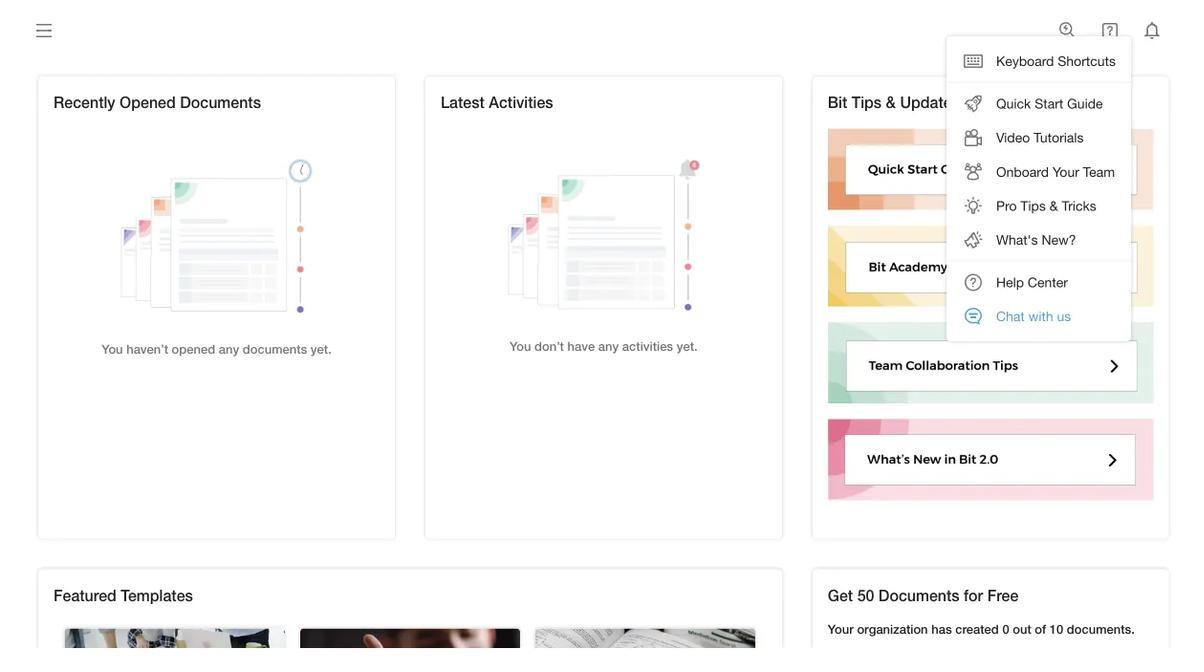 Task type: describe. For each thing, give the bounding box(es) containing it.
keyboard shortcuts
[[996, 53, 1116, 69]]

get
[[828, 586, 853, 604]]

templates
[[121, 586, 193, 604]]

pro tips & tricks
[[996, 198, 1097, 214]]

team
[[1083, 164, 1115, 180]]

get 50 documents for free
[[828, 586, 1019, 604]]

10
[[1050, 622, 1064, 637]]

onboard
[[996, 164, 1049, 180]]

50
[[857, 586, 874, 604]]

haven't
[[126, 342, 168, 356]]

what's
[[996, 232, 1038, 248]]

pro tips & tricks button
[[947, 189, 1131, 223]]

tips for pro
[[1021, 198, 1046, 214]]

video
[[996, 130, 1030, 146]]

center
[[1028, 275, 1068, 290]]

tutorials
[[1034, 130, 1084, 146]]

1 vertical spatial your
[[828, 622, 854, 637]]

yet. for recently opened documents
[[311, 342, 332, 356]]

documents
[[243, 342, 307, 356]]

shortcuts
[[1058, 53, 1116, 69]]

documents for opened
[[180, 93, 261, 111]]

what's new?
[[996, 232, 1076, 248]]

opened
[[120, 93, 176, 111]]

with
[[1029, 309, 1053, 324]]

any for latest activities
[[598, 339, 619, 354]]

& for updates
[[886, 93, 896, 111]]

latest activities
[[441, 93, 553, 111]]

has
[[932, 622, 952, 637]]

tricks
[[1062, 198, 1097, 214]]

guide
[[1067, 96, 1103, 111]]

your inside button
[[1053, 164, 1079, 180]]

chat with us
[[996, 309, 1071, 324]]

bit tips & updates
[[828, 93, 960, 111]]

activities
[[622, 339, 673, 354]]

📞 customer satisfaction survey image
[[300, 629, 520, 649]]

👩🏻💻transition plan template image
[[65, 629, 285, 649]]

& for tricks
[[1050, 198, 1058, 214]]

you haven't opened any documents yet.
[[102, 342, 332, 356]]

your organization has created 0 out of 10 documents.
[[828, 622, 1135, 637]]

opened
[[172, 342, 215, 356]]

you for opened
[[102, 342, 123, 356]]



Task type: vqa. For each thing, say whether or not it's contained in the screenshot.
these
no



Task type: locate. For each thing, give the bounding box(es) containing it.
& left tricks
[[1050, 198, 1058, 214]]

tips right pro
[[1021, 198, 1046, 214]]

& inside "button"
[[1050, 198, 1058, 214]]

0 horizontal spatial any
[[219, 342, 239, 356]]

out
[[1013, 622, 1032, 637]]

tips for bit
[[852, 93, 882, 111]]

0 horizontal spatial tips
[[852, 93, 882, 111]]

what's new? button
[[947, 223, 1131, 257]]

bit
[[828, 93, 847, 111]]

organization
[[857, 622, 928, 637]]

0 horizontal spatial yet.
[[311, 342, 332, 356]]

&
[[886, 93, 896, 111], [1050, 198, 1058, 214]]

new?
[[1042, 232, 1076, 248]]

don't
[[535, 339, 564, 354]]

documents up has
[[879, 586, 960, 604]]

any right have
[[598, 339, 619, 354]]

any for recently opened documents
[[219, 342, 239, 356]]

0 vertical spatial documents
[[180, 93, 261, 111]]

documents.
[[1067, 622, 1135, 637]]

you for activities
[[510, 339, 531, 354]]

of
[[1035, 622, 1046, 637]]

any
[[598, 339, 619, 354], [219, 342, 239, 356]]

yet. for latest activities
[[677, 339, 698, 354]]

latest
[[441, 93, 485, 111]]

recently
[[54, 93, 115, 111]]

activities
[[489, 93, 553, 111]]

help
[[996, 275, 1024, 290]]

0 horizontal spatial you
[[102, 342, 123, 356]]

1 vertical spatial documents
[[879, 586, 960, 604]]

1 horizontal spatial tips
[[1021, 198, 1046, 214]]

help center button
[[947, 265, 1131, 299]]

yet.
[[677, 339, 698, 354], [311, 342, 332, 356]]

you don't have any activities yet.
[[510, 339, 698, 354]]

keyboard
[[996, 53, 1054, 69]]

help center
[[996, 275, 1068, 290]]

yet. right documents
[[311, 342, 332, 356]]

1 vertical spatial &
[[1050, 198, 1058, 214]]

1 vertical spatial tips
[[1021, 198, 1046, 214]]

0
[[1003, 622, 1009, 637]]

chat with us button
[[947, 299, 1131, 333]]

free
[[987, 586, 1019, 604]]

your left team
[[1053, 164, 1079, 180]]

you left don't
[[510, 339, 531, 354]]

your
[[1053, 164, 1079, 180], [828, 622, 854, 637]]

your down get
[[828, 622, 854, 637]]

featured
[[54, 586, 116, 604]]

1 horizontal spatial any
[[598, 339, 619, 354]]

documents right opened
[[180, 93, 261, 111]]

you left haven't
[[102, 342, 123, 356]]

chat
[[996, 309, 1025, 324]]

🎓thesis image
[[535, 629, 756, 649]]

1 horizontal spatial your
[[1053, 164, 1079, 180]]

tips inside "button"
[[1021, 198, 1046, 214]]

0 vertical spatial your
[[1053, 164, 1079, 180]]

1 horizontal spatial &
[[1050, 198, 1058, 214]]

quick start guide
[[996, 96, 1103, 111]]

1 horizontal spatial you
[[510, 339, 531, 354]]

onboard your team button
[[947, 155, 1131, 189]]

documents for 50
[[879, 586, 960, 604]]

video tutorials
[[996, 130, 1084, 146]]

created
[[956, 622, 999, 637]]

1 horizontal spatial yet.
[[677, 339, 698, 354]]

any right opened at left bottom
[[219, 342, 239, 356]]

tips
[[852, 93, 882, 111], [1021, 198, 1046, 214]]

updates
[[900, 93, 960, 111]]

featured templates
[[54, 586, 193, 604]]

0 vertical spatial tips
[[852, 93, 882, 111]]

& left updates
[[886, 93, 896, 111]]

tips right bit
[[852, 93, 882, 111]]

you
[[510, 339, 531, 354], [102, 342, 123, 356]]

video tutorials button
[[947, 121, 1131, 155]]

0 vertical spatial &
[[886, 93, 896, 111]]

have
[[568, 339, 595, 354]]

0 horizontal spatial your
[[828, 622, 854, 637]]

yet. right activities
[[677, 339, 698, 354]]

0 horizontal spatial &
[[886, 93, 896, 111]]

quick start guide button
[[947, 87, 1131, 121]]

pro
[[996, 198, 1017, 214]]

recently opened documents
[[54, 93, 261, 111]]

quick
[[996, 96, 1031, 111]]

keyboard shortcuts button
[[947, 44, 1131, 78]]

for
[[964, 586, 983, 604]]

start
[[1035, 96, 1064, 111]]

0 horizontal spatial documents
[[180, 93, 261, 111]]

documents
[[180, 93, 261, 111], [879, 586, 960, 604]]

1 horizontal spatial documents
[[879, 586, 960, 604]]

us
[[1057, 309, 1071, 324]]

onboard your team
[[996, 164, 1115, 180]]



